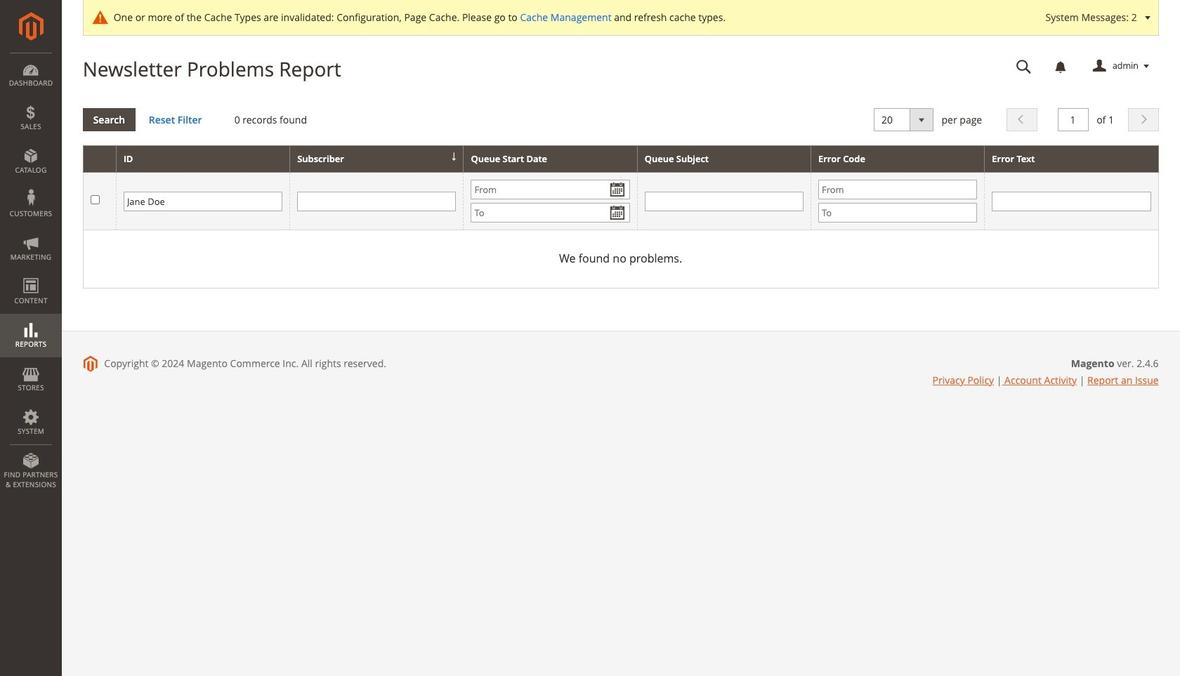 Task type: vqa. For each thing, say whether or not it's contained in the screenshot.
option
yes



Task type: locate. For each thing, give the bounding box(es) containing it.
None checkbox
[[90, 195, 100, 205]]

0 horizontal spatial to text field
[[471, 203, 630, 223]]

2 from text field from the left
[[819, 180, 978, 200]]

from text field for 1st "to" text box from the left
[[471, 180, 630, 200]]

1 horizontal spatial to text field
[[819, 203, 978, 223]]

None text field
[[124, 192, 283, 211], [297, 192, 456, 211], [645, 192, 804, 211], [993, 192, 1152, 211], [124, 192, 283, 211], [297, 192, 456, 211], [645, 192, 804, 211], [993, 192, 1152, 211]]

menu bar
[[0, 53, 62, 497]]

1 from text field from the left
[[471, 180, 630, 200]]

To text field
[[471, 203, 630, 223], [819, 203, 978, 223]]

None text field
[[1007, 54, 1042, 79], [1058, 108, 1089, 131], [1007, 54, 1042, 79], [1058, 108, 1089, 131]]

From text field
[[471, 180, 630, 200], [819, 180, 978, 200]]

1 to text field from the left
[[471, 203, 630, 223]]

from text field for first "to" text box from right
[[819, 180, 978, 200]]

2 to text field from the left
[[819, 203, 978, 223]]

1 horizontal spatial from text field
[[819, 180, 978, 200]]

0 horizontal spatial from text field
[[471, 180, 630, 200]]

magento admin panel image
[[19, 12, 43, 41]]



